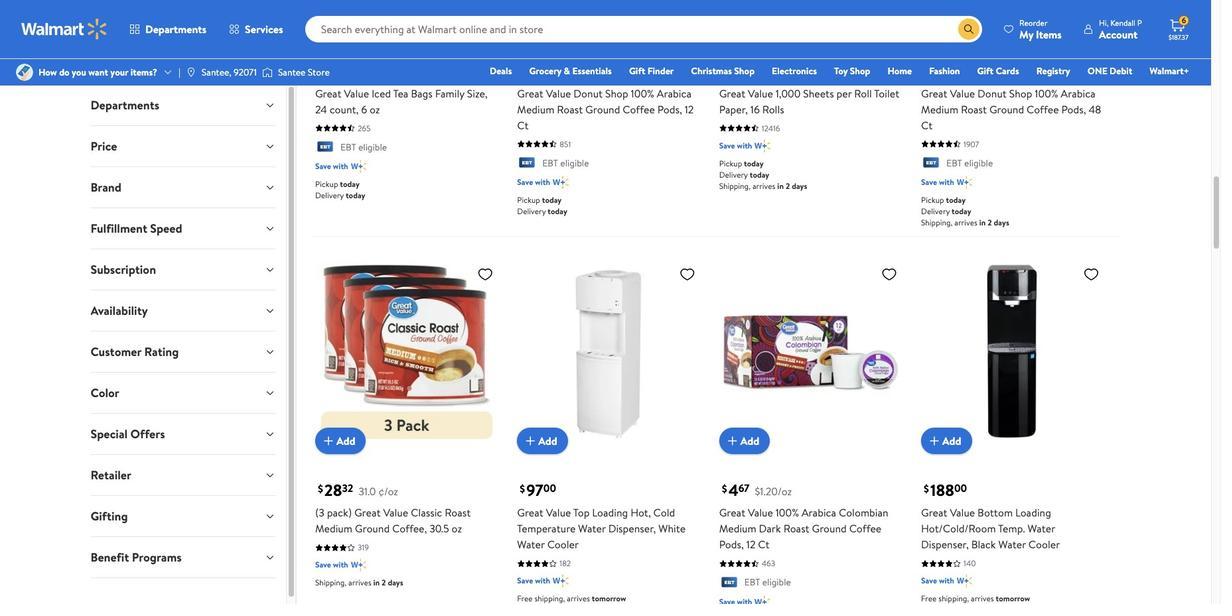 Task type: locate. For each thing, give the bounding box(es) containing it.
4 inside $ 4 67 $1.20/oz great value 100% arabica colombian medium dark roast ground coffee pods, 12 ct
[[729, 479, 739, 502]]

add to cart image
[[321, 14, 336, 30], [523, 14, 539, 30], [725, 14, 741, 30], [321, 434, 336, 450], [523, 434, 539, 450], [725, 434, 741, 450]]

hot,
[[631, 506, 651, 521]]

$ left $1.20/oz
[[722, 482, 727, 497]]

(3 pack) great value classic roast medium ground coffee, 30.5 oz image
[[315, 261, 499, 444]]

2 horizontal spatial in
[[980, 217, 986, 228]]

$ left 28
[[318, 482, 323, 497]]

0 horizontal spatial  image
[[16, 64, 33, 81]]

add button up 47 at the right top
[[921, 8, 972, 35]]

1 horizontal spatial pickup today delivery today
[[517, 194, 568, 217]]

add to cart image
[[927, 14, 943, 30], [927, 434, 943, 450]]

2 vertical spatial shipping,
[[315, 578, 347, 589]]

2 horizontal spatial walmart plus image
[[755, 596, 771, 605]]

ebt image
[[315, 141, 335, 155], [517, 157, 537, 171], [921, 157, 941, 171], [719, 577, 739, 590]]

donut inside $ 4 67 $1.02/oz great value donut shop 100% arabica medium roast ground coffee pods, 12 ct
[[574, 86, 603, 101]]

0 vertical spatial shipping,
[[719, 180, 751, 192]]

2 vertical spatial 12
[[747, 538, 756, 552]]

0 horizontal spatial 00
[[543, 482, 556, 496]]

shop left '7.3'
[[734, 64, 755, 78]]

water
[[578, 522, 606, 537], [1028, 522, 1055, 537], [517, 538, 545, 552], [999, 538, 1026, 552]]

1 vertical spatial add to cart image
[[927, 434, 943, 450]]

1 horizontal spatial loading
[[1016, 506, 1051, 521]]

ct inside $ 4 67 $1.02/oz great value donut shop 100% arabica medium roast ground coffee pods, 12 ct
[[517, 118, 529, 132]]

1 vertical spatial arrives
[[955, 217, 978, 228]]

value up dark
[[748, 506, 773, 521]]

family
[[435, 86, 465, 101]]

loading inside the great value top loading hot, cold temperature water dispenser, white water cooler
[[592, 506, 628, 521]]

$ inside $ 4 67 $1.20/oz great value 100% arabica colombian medium dark roast ground coffee pods, 12 ct
[[722, 482, 727, 497]]

roast up 851
[[557, 102, 583, 117]]

16 left rolls
[[751, 102, 760, 117]]

0 vertical spatial arrives
[[753, 180, 776, 192]]

12 down $1.20/oz
[[747, 538, 756, 552]]

walmart plus image down 1907
[[957, 176, 973, 189]]

 image right the 92071
[[262, 66, 273, 79]]

$ for $ 28 32 31.0 ¢/oz (3 pack) great value classic roast medium ground coffee, 30.5 oz
[[318, 482, 323, 497]]

1 horizontal spatial 100%
[[776, 506, 799, 521]]

ground inside $ 4 67 $1.02/oz great value donut shop 100% arabica medium roast ground coffee pods, 12 ct
[[586, 102, 620, 117]]

$ inside $ 16 47 34.3 ¢/ea great value donut shop 100% arabica medium roast ground coffee pods, 48 ct
[[924, 62, 929, 77]]

coffee down colombian
[[849, 522, 882, 537]]

4 right deals
[[527, 59, 537, 82]]

benefit programs tab
[[80, 538, 286, 578]]

roast inside $ 28 32 31.0 ¢/oz (3 pack) great value classic roast medium ground coffee, 30.5 oz
[[445, 506, 471, 521]]

2 vertical spatial days
[[388, 578, 403, 589]]

1 horizontal spatial cooler
[[1029, 538, 1060, 552]]

delivery
[[719, 169, 748, 180], [315, 190, 344, 201], [517, 206, 546, 217], [921, 206, 950, 217]]

1 horizontal spatial gift
[[978, 64, 994, 78]]

1 vertical spatial oz
[[452, 522, 462, 537]]

12 right store
[[333, 62, 342, 76]]

subscription
[[91, 262, 156, 278]]

great value iced tea bags family size, 24 count, 6 oz image
[[315, 0, 499, 24]]

0 horizontal spatial oz
[[370, 102, 380, 117]]

deals link
[[484, 64, 518, 78]]

2 horizontal spatial ct
[[921, 118, 933, 132]]

$ 97 00
[[520, 479, 556, 502]]

1 00 from the left
[[543, 482, 556, 496]]

pickup today delivery today for 2
[[315, 178, 365, 201]]

0 horizontal spatial cooler
[[547, 538, 579, 552]]

ground down 'cards'
[[990, 102, 1024, 117]]

walmart plus image down 12416
[[755, 139, 771, 152]]

ebt eligible for $1.02/oz
[[543, 156, 589, 170]]

value up coffee,
[[383, 506, 408, 521]]

1 gift from the left
[[629, 64, 645, 78]]

0 horizontal spatial in
[[373, 578, 380, 589]]

loading right top
[[592, 506, 628, 521]]

$ inside $ 4 67 $1.02/oz great value donut shop 100% arabica medium roast ground coffee pods, 12 ct
[[520, 62, 525, 77]]

1 horizontal spatial days
[[792, 180, 807, 192]]

coffee inside $ 4 67 $1.20/oz great value 100% arabica colombian medium dark roast ground coffee pods, 12 ct
[[849, 522, 882, 537]]

ground down colombian
[[812, 522, 847, 537]]

great inside $ 28 32 31.0 ¢/oz (3 pack) great value classic roast medium ground coffee, 30.5 oz
[[354, 506, 381, 521]]

eligible
[[358, 140, 387, 154], [560, 156, 589, 170], [965, 156, 993, 170], [763, 576, 791, 590]]

4 for $ 4 67 $1.02/oz great value donut shop 100% arabica medium roast ground coffee pods, 12 ct
[[527, 59, 537, 82]]

0 horizontal spatial 4
[[527, 59, 537, 82]]

value inside $ 4 67 $1.20/oz great value 100% arabica colombian medium dark roast ground coffee pods, 12 ct
[[748, 506, 773, 521]]

pods, inside $ 4 67 $1.20/oz great value 100% arabica colombian medium dark roast ground coffee pods, 12 ct
[[719, 538, 744, 552]]

save with for walmart plus icon below 851
[[517, 176, 550, 188]]

walmart plus image
[[351, 160, 367, 173], [553, 575, 569, 588], [755, 596, 771, 605]]

1 loading from the left
[[592, 506, 628, 521]]

gifting tab
[[80, 497, 286, 537]]

1 horizontal spatial 12
[[685, 102, 694, 117]]

1 horizontal spatial in
[[778, 180, 784, 192]]

ebt for $1.02/oz
[[543, 156, 558, 170]]

1 horizontal spatial 6
[[1182, 15, 1186, 26]]

0 vertical spatial in
[[778, 180, 784, 192]]

oz right 30.5 at the left of page
[[452, 522, 462, 537]]

2 horizontal spatial 12
[[747, 538, 756, 552]]

1 vertical spatial walmart plus image
[[553, 575, 569, 588]]

eligible for 2
[[358, 140, 387, 154]]

retailer
[[91, 467, 131, 484]]

add button up $1.20/oz
[[719, 428, 770, 455]]

add left the search icon
[[943, 14, 962, 29]]

100%
[[631, 86, 654, 101], [1035, 86, 1059, 101], [776, 506, 799, 521]]

loading up temp.
[[1016, 506, 1051, 521]]

2 vertical spatial walmart plus image
[[755, 596, 771, 605]]

62
[[740, 62, 751, 76]]

ct down dark
[[758, 538, 770, 552]]

0 horizontal spatial pickup today delivery today
[[315, 178, 365, 201]]

cooler right black
[[1029, 538, 1060, 552]]

size,
[[467, 86, 488, 101]]

0 horizontal spatial coffee
[[623, 102, 655, 117]]

with for walmart plus image associated with 2
[[333, 161, 348, 172]]

price
[[91, 138, 117, 155]]

departments button
[[118, 13, 218, 45]]

items?
[[131, 66, 157, 79]]

value up count, on the left top of the page
[[344, 86, 369, 101]]

0 vertical spatial 67
[[537, 62, 548, 76]]

6 up 265
[[361, 102, 367, 117]]

with for walmart plus icon corresponding to 7.3 ¢/100 ct
[[737, 140, 752, 151]]

67 left $1.20/oz
[[739, 482, 750, 496]]

cooler
[[547, 538, 579, 552], [1029, 538, 1060, 552]]

12 down christmas
[[685, 102, 694, 117]]

100% inside $ 4 67 $1.02/oz great value donut shop 100% arabica medium roast ground coffee pods, 12 ct
[[631, 86, 654, 101]]

2 horizontal spatial pods,
[[1062, 102, 1086, 117]]

&
[[564, 64, 570, 78]]

ebt for $1.20/oz
[[745, 576, 760, 590]]

ct
[[517, 118, 529, 132], [921, 118, 933, 132], [758, 538, 770, 552]]

medium left dark
[[719, 522, 757, 537]]

100% down 'registry' link
[[1035, 86, 1059, 101]]

offers
[[130, 426, 165, 443]]

12 inside $ 4 67 $1.02/oz great value donut shop 100% arabica medium roast ground coffee pods, 12 ct
[[685, 102, 694, 117]]

home
[[888, 64, 912, 78]]

value up 'temperature'
[[546, 506, 571, 521]]

great
[[315, 86, 341, 101], [517, 86, 544, 101], [719, 86, 746, 101], [921, 86, 948, 101], [354, 506, 381, 521], [517, 506, 544, 521], [719, 506, 746, 521], [921, 506, 948, 521]]

water right temp.
[[1028, 522, 1055, 537]]

coffee down the registry
[[1027, 102, 1059, 117]]

0 vertical spatial walmart plus image
[[351, 160, 367, 173]]

1 horizontal spatial walmart plus image
[[553, 575, 569, 588]]

add up $ 2 12
[[336, 14, 355, 29]]

2 gift from the left
[[978, 64, 994, 78]]

loading inside great value bottom loading hot/cold/room temp. water dispenser, black water cooler
[[1016, 506, 1051, 521]]

0 horizontal spatial loading
[[592, 506, 628, 521]]

1 vertical spatial 4
[[729, 479, 739, 502]]

4 left $1.20/oz
[[729, 479, 739, 502]]

add to favorites list, great value 100% arabica colombian medium dark roast ground coffee pods, 12 ct image
[[882, 266, 898, 283]]

12 inside $ 2 12
[[333, 62, 342, 76]]

1 horizontal spatial 4
[[729, 479, 739, 502]]

2 loading from the left
[[1016, 506, 1051, 521]]

0 horizontal spatial gift
[[629, 64, 645, 78]]

coffee inside $ 4 67 $1.02/oz great value donut shop 100% arabica medium roast ground coffee pods, 12 ct
[[623, 102, 655, 117]]

$ 188 00
[[924, 479, 967, 502]]

coffee down gift finder link
[[623, 102, 655, 117]]

ground inside $ 28 32 31.0 ¢/oz (3 pack) great value classic roast medium ground coffee, 30.5 oz
[[355, 522, 390, 537]]

2 horizontal spatial coffee
[[1027, 102, 1059, 117]]

0 vertical spatial dispenser,
[[608, 522, 656, 537]]

1 vertical spatial 12
[[685, 102, 694, 117]]

1 horizontal spatial 00
[[955, 482, 967, 496]]

add up 62
[[741, 14, 760, 29]]

2 horizontal spatial shipping,
[[921, 217, 953, 228]]

16 left 34.3
[[931, 59, 945, 82]]

1 horizontal spatial oz
[[452, 522, 462, 537]]

add button up grocery
[[517, 8, 568, 35]]

12 inside $ 4 67 $1.20/oz great value 100% arabica colombian medium dark roast ground coffee pods, 12 ct
[[747, 538, 756, 552]]

eligible down 463
[[763, 576, 791, 590]]

gift
[[629, 64, 645, 78], [978, 64, 994, 78]]

4 for $ 4 67 $1.20/oz great value 100% arabica colombian medium dark roast ground coffee pods, 12 ct
[[729, 479, 739, 502]]

value inside $ 16 47 34.3 ¢/ea great value donut shop 100% arabica medium roast ground coffee pods, 48 ct
[[950, 86, 975, 101]]

0 horizontal spatial 12
[[333, 62, 342, 76]]

departments up |
[[145, 22, 207, 37]]

pickup
[[719, 158, 742, 169], [315, 178, 338, 190], [517, 194, 540, 206], [921, 194, 944, 206]]

price tab
[[80, 126, 286, 167]]

00 inside $ 188 00
[[955, 482, 967, 496]]

1 vertical spatial 16
[[751, 102, 760, 117]]

4 inside $ 4 67 $1.02/oz great value donut shop 100% arabica medium roast ground coffee pods, 12 ct
[[527, 59, 537, 82]]

2 cooler from the left
[[1029, 538, 1060, 552]]

add
[[336, 14, 355, 29], [539, 14, 558, 29], [741, 14, 760, 29], [943, 14, 962, 29], [336, 434, 355, 449], [539, 434, 558, 449], [741, 434, 760, 449], [943, 434, 962, 449]]

1 cooler from the left
[[547, 538, 579, 552]]

1 vertical spatial pickup today delivery today shipping, arrives in 2 days
[[921, 194, 1010, 228]]

1 vertical spatial in
[[980, 217, 986, 228]]

00 up hot/cold/room
[[955, 482, 967, 496]]

1 vertical spatial 67
[[739, 482, 750, 496]]

67 inside $ 4 67 $1.02/oz great value donut shop 100% arabica medium roast ground coffee pods, 12 ct
[[537, 62, 548, 76]]

add up grocery
[[539, 14, 558, 29]]

walmart image
[[21, 19, 108, 40]]

donut inside $ 16 47 34.3 ¢/ea great value donut shop 100% arabica medium roast ground coffee pods, 48 ct
[[978, 86, 1007, 101]]

walmart plus image down 265
[[351, 160, 367, 173]]

cooler inside the great value top loading hot, cold temperature water dispenser, white water cooler
[[547, 538, 579, 552]]

add to favorites list, great value bottom loading hot/cold/room temp. water dispenser, black water cooler image
[[1084, 266, 1100, 283]]

2 horizontal spatial days
[[994, 217, 1010, 228]]

0 vertical spatial 16
[[931, 59, 945, 82]]

$ inside the "$ 97 00"
[[520, 482, 525, 497]]

1 horizontal spatial dispenser,
[[921, 538, 969, 552]]

0 horizontal spatial 100%
[[631, 86, 654, 101]]

1 horizontal spatial 67
[[739, 482, 750, 496]]

$ inside $ 28 32 31.0 ¢/oz (3 pack) great value classic roast medium ground coffee, 30.5 oz
[[318, 482, 323, 497]]

pods, inside $ 4 67 $1.02/oz great value donut shop 100% arabica medium roast ground coffee pods, 12 ct
[[658, 102, 682, 117]]

shop down essentials
[[605, 86, 628, 101]]

ct down the "fashion"
[[921, 118, 933, 132]]

reorder my items
[[1020, 17, 1062, 41]]

value up rolls
[[748, 86, 773, 101]]

medium down pack)
[[315, 522, 352, 537]]

color
[[91, 385, 119, 402]]

loading for 97
[[592, 506, 628, 521]]

walmart plus image up shipping, arrives in 2 days
[[351, 559, 367, 572]]

color tab
[[80, 373, 286, 414]]

47
[[945, 62, 957, 76]]

eligible for $1.20/oz
[[763, 576, 791, 590]]

special offers tab
[[80, 414, 286, 455]]

with for walmart plus icon below 851
[[535, 176, 550, 188]]

arabica inside $ 16 47 34.3 ¢/ea great value donut shop 100% arabica medium roast ground coffee pods, 48 ct
[[1061, 86, 1096, 101]]

finder
[[648, 64, 674, 78]]

customer
[[91, 344, 141, 360]]

eligible down 851
[[560, 156, 589, 170]]

$ left 97
[[520, 482, 525, 497]]

0 vertical spatial departments
[[145, 22, 207, 37]]

0 vertical spatial oz
[[370, 102, 380, 117]]

1 horizontal spatial donut
[[978, 86, 1007, 101]]

0 vertical spatial days
[[792, 180, 807, 192]]

ebt image for $1.02/oz
[[517, 157, 537, 171]]

00 for 97
[[543, 482, 556, 496]]

coffee,
[[392, 522, 427, 537]]

great inside great value bottom loading hot/cold/room temp. water dispenser, black water cooler
[[921, 506, 948, 521]]

want
[[88, 66, 108, 79]]

arabica inside $ 4 67 $1.02/oz great value donut shop 100% arabica medium roast ground coffee pods, 12 ct
[[657, 86, 692, 101]]

0 vertical spatial add to cart image
[[927, 14, 943, 30]]

 image right |
[[186, 67, 196, 78]]

arabica down the finder in the right of the page
[[657, 86, 692, 101]]

walmart plus image for 31.0 ¢/oz
[[351, 559, 367, 572]]

1 horizontal spatial pods,
[[719, 538, 744, 552]]

value inside the great value top loading hot, cold temperature water dispenser, white water cooler
[[546, 506, 571, 521]]

16 inside $ 11 62 7.3 ¢/100 ct great value 1,000 sheets per roll toilet paper, 16 rolls
[[751, 102, 760, 117]]

oz inside $ 28 32 31.0 ¢/oz (3 pack) great value classic roast medium ground coffee, 30.5 oz
[[452, 522, 462, 537]]

store
[[308, 66, 330, 79]]

arabica
[[657, 86, 692, 101], [1061, 86, 1096, 101], [802, 506, 836, 521]]

ebt image for 2
[[315, 141, 335, 155]]

value up hot/cold/room
[[950, 506, 975, 521]]

add button
[[315, 8, 366, 35], [517, 8, 568, 35], [719, 8, 770, 35], [921, 8, 972, 35], [315, 428, 366, 455], [517, 428, 568, 455], [719, 428, 770, 455], [921, 428, 972, 455]]

ct inside $ 4 67 $1.20/oz great value 100% arabica colombian medium dark roast ground coffee pods, 12 ct
[[758, 538, 770, 552]]

1 donut from the left
[[574, 86, 603, 101]]

oz down "iced"
[[370, 102, 380, 117]]

100% up dark
[[776, 506, 799, 521]]

 image for santee, 92071
[[186, 67, 196, 78]]

shop inside $ 16 47 34.3 ¢/ea great value donut shop 100% arabica medium roast ground coffee pods, 48 ct
[[1009, 86, 1033, 101]]

dispenser, down hot/cold/room
[[921, 538, 969, 552]]

coffee for $ 4 67 $1.20/oz great value 100% arabica colombian medium dark roast ground coffee pods, 12 ct
[[849, 522, 882, 537]]

 image left how
[[16, 64, 33, 81]]

48
[[1089, 102, 1101, 117]]

$ for $ 16 47 34.3 ¢/ea great value donut shop 100% arabica medium roast ground coffee pods, 48 ct
[[924, 62, 929, 77]]

black
[[972, 538, 996, 552]]

pickup today delivery today shipping, arrives in 2 days
[[719, 158, 807, 192], [921, 194, 1010, 228]]

12416
[[762, 123, 780, 134]]

ground
[[586, 102, 620, 117], [990, 102, 1024, 117], [355, 522, 390, 537], [812, 522, 847, 537]]

availability
[[91, 303, 148, 319]]

shipping,
[[719, 180, 751, 192], [921, 217, 953, 228], [315, 578, 347, 589]]

medium down fashion link
[[921, 102, 959, 117]]

eligible down 265
[[358, 140, 387, 154]]

$ inside $ 2 12
[[318, 62, 323, 77]]

value inside great value iced tea bags family size, 24 count, 6 oz
[[344, 86, 369, 101]]

$
[[318, 62, 323, 77], [520, 62, 525, 77], [722, 62, 727, 77], [924, 62, 929, 77], [318, 482, 323, 497], [520, 482, 525, 497], [722, 482, 727, 497], [924, 482, 929, 497]]

ebt eligible down 463
[[745, 576, 791, 590]]

donut down essentials
[[574, 86, 603, 101]]

ebt for 2
[[340, 140, 356, 154]]

p
[[1138, 17, 1142, 28]]

ct for $ 4 67 $1.02/oz great value donut shop 100% arabica medium roast ground coffee pods, 12 ct
[[517, 118, 529, 132]]

$1.02/oz
[[553, 65, 590, 79]]

ebt eligible down 265
[[340, 140, 387, 154]]

2 add to cart image from the top
[[927, 434, 943, 450]]

value down &
[[546, 86, 571, 101]]

pods, for $ 4 67 $1.02/oz great value donut shop 100% arabica medium roast ground coffee pods, 12 ct
[[658, 102, 682, 117]]

0 horizontal spatial arabica
[[657, 86, 692, 101]]

retailer tab
[[80, 455, 286, 496]]

save
[[719, 140, 735, 151], [315, 161, 331, 172], [517, 176, 533, 188], [921, 176, 937, 188], [315, 560, 331, 571], [517, 576, 533, 587], [921, 576, 937, 587]]

fashion
[[929, 64, 960, 78]]

roast up 30.5 at the left of page
[[445, 506, 471, 521]]

great inside great value iced tea bags family size, 24 count, 6 oz
[[315, 86, 341, 101]]

$187.37
[[1169, 33, 1189, 42]]

arabica up 48
[[1061, 86, 1096, 101]]

hot/cold/room
[[921, 522, 996, 537]]

ground for $ 28 32 31.0 ¢/oz (3 pack) great value classic roast medium ground coffee, 30.5 oz
[[355, 522, 390, 537]]

67
[[537, 62, 548, 76], [739, 482, 750, 496]]

roast
[[557, 102, 583, 117], [961, 102, 987, 117], [445, 506, 471, 521], [784, 522, 810, 537]]

$ right deals link at the top
[[520, 62, 525, 77]]

0 horizontal spatial pickup today delivery today shipping, arrives in 2 days
[[719, 158, 807, 192]]

walmart plus image down 851
[[553, 176, 569, 189]]

ground inside $ 4 67 $1.20/oz great value 100% arabica colombian medium dark roast ground coffee pods, 12 ct
[[812, 522, 847, 537]]

0 horizontal spatial 16
[[751, 102, 760, 117]]

ground up 319
[[355, 522, 390, 537]]

add to cart image up 188
[[927, 434, 943, 450]]

arabica left colombian
[[802, 506, 836, 521]]

ebt eligible down 1907
[[947, 156, 993, 170]]

$ inside $ 11 62 7.3 ¢/100 ct great value 1,000 sheets per roll toilet paper, 16 rolls
[[722, 62, 727, 77]]

00 inside the "$ 97 00"
[[543, 482, 556, 496]]

roast inside $ 16 47 34.3 ¢/ea great value donut shop 100% arabica medium roast ground coffee pods, 48 ct
[[961, 102, 987, 117]]

1 horizontal spatial ct
[[758, 538, 770, 552]]

walmart plus image for $1.20/oz
[[755, 596, 771, 605]]

2 00 from the left
[[955, 482, 967, 496]]

add to cart image for add button on top of grocery
[[523, 14, 539, 30]]

roast right dark
[[784, 522, 810, 537]]

add up $ 188 00
[[943, 434, 962, 449]]

great inside $ 11 62 7.3 ¢/100 ct great value 1,000 sheets per roll toilet paper, 16 rolls
[[719, 86, 746, 101]]

in
[[778, 180, 784, 192], [980, 217, 986, 228], [373, 578, 380, 589]]

shop down 'cards'
[[1009, 86, 1033, 101]]

100% down "gift finder"
[[631, 86, 654, 101]]

1 vertical spatial dispenser,
[[921, 538, 969, 552]]

departments button
[[80, 85, 286, 125]]

ebt for 34.3 ¢/ea
[[947, 156, 962, 170]]

00 up 'temperature'
[[543, 482, 556, 496]]

6 $187.37
[[1169, 15, 1189, 42]]

0 horizontal spatial walmart plus image
[[351, 160, 367, 173]]

christmas shop
[[691, 64, 755, 78]]

ct down deals link at the top
[[517, 118, 529, 132]]

gift left the finder in the right of the page
[[629, 64, 645, 78]]

search icon image
[[964, 24, 974, 35]]

1 horizontal spatial 16
[[931, 59, 945, 82]]

1 horizontal spatial  image
[[186, 67, 196, 78]]

67 left &
[[537, 62, 548, 76]]

value inside $ 4 67 $1.02/oz great value donut shop 100% arabica medium roast ground coffee pods, 12 ct
[[546, 86, 571, 101]]

$ left the "fashion"
[[924, 62, 929, 77]]

0 horizontal spatial ct
[[517, 118, 529, 132]]

roll
[[855, 86, 872, 101]]

00 for 188
[[955, 482, 967, 496]]

ebt eligible down 851
[[543, 156, 589, 170]]

gift left 'cards'
[[978, 64, 994, 78]]

ground inside $ 16 47 34.3 ¢/ea great value donut shop 100% arabica medium roast ground coffee pods, 48 ct
[[990, 102, 1024, 117]]

value inside $ 28 32 31.0 ¢/oz (3 pack) great value classic roast medium ground coffee, 30.5 oz
[[383, 506, 408, 521]]

1 vertical spatial shipping,
[[921, 217, 953, 228]]

0 horizontal spatial donut
[[574, 86, 603, 101]]

cooler inside great value bottom loading hot/cold/room temp. water dispenser, black water cooler
[[1029, 538, 1060, 552]]

departments down your
[[91, 97, 159, 114]]

0 vertical spatial 4
[[527, 59, 537, 82]]

 image
[[16, 64, 33, 81], [262, 66, 273, 79], [186, 67, 196, 78]]

great inside the great value top loading hot, cold temperature water dispenser, white water cooler
[[517, 506, 544, 521]]

0 vertical spatial 12
[[333, 62, 342, 76]]

0 horizontal spatial 67
[[537, 62, 548, 76]]

ebt image for 34.3 ¢/ea
[[921, 157, 941, 171]]

departments tab
[[80, 85, 286, 125]]

fulfillment speed
[[91, 220, 182, 237]]

0 horizontal spatial dispenser,
[[608, 522, 656, 537]]

white
[[659, 522, 686, 537]]

roast inside $ 4 67 $1.02/oz great value donut shop 100% arabica medium roast ground coffee pods, 12 ct
[[557, 102, 583, 117]]

programs
[[132, 550, 182, 566]]

add button up $ 2 12
[[315, 8, 366, 35]]

coffee
[[623, 102, 655, 117], [1027, 102, 1059, 117], [849, 522, 882, 537]]

$ for $ 4 67 $1.20/oz great value 100% arabica colombian medium dark roast ground coffee pods, 12 ct
[[722, 482, 727, 497]]

30.5
[[430, 522, 449, 537]]

2 horizontal spatial 100%
[[1035, 86, 1059, 101]]

2 donut from the left
[[978, 86, 1007, 101]]

2 vertical spatial in
[[373, 578, 380, 589]]

1 vertical spatial 6
[[361, 102, 367, 117]]

1 vertical spatial departments
[[91, 97, 159, 114]]

walmart plus image
[[755, 139, 771, 152], [553, 176, 569, 189], [957, 176, 973, 189], [351, 559, 367, 572], [957, 575, 973, 588]]

265
[[358, 123, 371, 134]]

value down 34.3
[[950, 86, 975, 101]]

6 up "$187.37"
[[1182, 15, 1186, 26]]

eligible for $1.02/oz
[[560, 156, 589, 170]]

1 horizontal spatial arabica
[[802, 506, 836, 521]]

2
[[324, 59, 333, 82], [786, 180, 790, 192], [988, 217, 992, 228], [382, 578, 386, 589]]

1 horizontal spatial coffee
[[849, 522, 882, 537]]

walmart plus image down "140"
[[957, 575, 973, 588]]

water down top
[[578, 522, 606, 537]]

$ 4 67 $1.02/oz great value donut shop 100% arabica medium roast ground coffee pods, 12 ct
[[517, 59, 694, 132]]

value
[[344, 86, 369, 101], [546, 86, 571, 101], [748, 86, 773, 101], [950, 86, 975, 101], [383, 506, 408, 521], [546, 506, 571, 521], [748, 506, 773, 521], [950, 506, 975, 521]]

walmart plus image down 463
[[755, 596, 771, 605]]

1 horizontal spatial shipping,
[[719, 180, 751, 192]]

6 inside "6 $187.37"
[[1182, 15, 1186, 26]]

count,
[[330, 102, 359, 117]]

0 vertical spatial 6
[[1182, 15, 1186, 26]]

463
[[762, 558, 775, 570]]

$ right santee
[[318, 62, 323, 77]]

$ inside $ 188 00
[[924, 482, 929, 497]]

$ left 188
[[924, 482, 929, 497]]

shop inside $ 4 67 $1.02/oz great value donut shop 100% arabica medium roast ground coffee pods, 12 ct
[[605, 86, 628, 101]]

ebt eligible
[[340, 140, 387, 154], [543, 156, 589, 170], [947, 156, 993, 170], [745, 576, 791, 590]]

2 horizontal spatial arabica
[[1061, 86, 1096, 101]]

home link
[[882, 64, 918, 78]]

medium down grocery
[[517, 102, 555, 117]]

$ for $ 97 00
[[520, 482, 525, 497]]

0 horizontal spatial pods,
[[658, 102, 682, 117]]

0 horizontal spatial 6
[[361, 102, 367, 117]]

2 vertical spatial arrives
[[349, 578, 372, 589]]

2 horizontal spatial  image
[[262, 66, 273, 79]]

roast up 1907
[[961, 102, 987, 117]]

one debit
[[1088, 64, 1133, 78]]

bags
[[411, 86, 433, 101]]

availability button
[[80, 291, 286, 331]]

with for walmart plus icon underneath 1907
[[939, 176, 954, 188]]

140
[[964, 558, 976, 570]]

per
[[837, 86, 852, 101]]

67 inside $ 4 67 $1.20/oz great value 100% arabica colombian medium dark roast ground coffee pods, 12 ct
[[739, 482, 750, 496]]



Task type: vqa. For each thing, say whether or not it's contained in the screenshot.
left The Shipping, Arrives In 2 Days
no



Task type: describe. For each thing, give the bounding box(es) containing it.
28
[[324, 479, 342, 502]]

toilet
[[874, 86, 900, 101]]

0 horizontal spatial arrives
[[349, 578, 372, 589]]

shop right toy at right top
[[850, 64, 871, 78]]

gift for gift cards
[[978, 64, 994, 78]]

shipping, arrives in 2 days
[[315, 578, 403, 589]]

hi,
[[1099, 17, 1109, 28]]

1 vertical spatial days
[[994, 217, 1010, 228]]

items
[[1036, 27, 1062, 41]]

319
[[358, 542, 369, 554]]

how
[[39, 66, 57, 79]]

medium inside $ 16 47 34.3 ¢/ea great value donut shop 100% arabica medium roast ground coffee pods, 48 ct
[[921, 102, 959, 117]]

walmart plus image for 7.3 ¢/100 ct
[[755, 139, 771, 152]]

gifting button
[[80, 497, 286, 537]]

$ for $ 4 67 $1.02/oz great value donut shop 100% arabica medium roast ground coffee pods, 12 ct
[[520, 62, 525, 77]]

medium inside $ 28 32 31.0 ¢/oz (3 pack) great value classic roast medium ground coffee, 30.5 oz
[[315, 522, 352, 537]]

you
[[72, 66, 86, 79]]

value inside $ 11 62 7.3 ¢/100 ct great value 1,000 sheets per roll toilet paper, 16 rolls
[[748, 86, 773, 101]]

benefit programs
[[91, 550, 182, 566]]

12 for $ 4 67 $1.02/oz great value donut shop 100% arabica medium roast ground coffee pods, 12 ct
[[685, 102, 694, 117]]

christmas shop link
[[685, 64, 761, 78]]

water down 'temperature'
[[517, 538, 545, 552]]

gift for gift finder
[[629, 64, 645, 78]]

add to cart image for add button on top of the "$ 97 00" at the left bottom of page
[[523, 434, 539, 450]]

34.3
[[962, 65, 982, 79]]

add to favorites list, (3 pack) great value classic roast medium ground coffee, 30.5 oz image
[[477, 266, 493, 283]]

0 horizontal spatial shipping,
[[315, 578, 347, 589]]

great inside $ 4 67 $1.02/oz great value donut shop 100% arabica medium roast ground coffee pods, 12 ct
[[517, 86, 544, 101]]

add to cart image for add button on top of $1.20/oz
[[725, 434, 741, 450]]

add up the "$ 97 00" at the left bottom of page
[[539, 434, 558, 449]]

92071
[[234, 66, 257, 79]]

$ 11 62 7.3 ¢/100 ct great value 1,000 sheets per roll toilet paper, 16 rolls
[[719, 59, 900, 117]]

with for walmart plus icon related to 188
[[939, 576, 954, 587]]

2 horizontal spatial arrives
[[955, 217, 978, 228]]

temperature
[[517, 522, 576, 537]]

sheets
[[803, 86, 834, 101]]

services
[[245, 22, 283, 37]]

medium inside $ 4 67 $1.20/oz great value 100% arabica colombian medium dark roast ground coffee pods, 12 ct
[[719, 522, 757, 537]]

cards
[[996, 64, 1019, 78]]

deals
[[490, 64, 512, 78]]

roast inside $ 4 67 $1.20/oz great value 100% arabica colombian medium dark roast ground coffee pods, 12 ct
[[784, 522, 810, 537]]

add to favorites list, great value top loading hot, cold temperature water dispenser, white water cooler image
[[680, 266, 695, 283]]

pack)
[[327, 506, 352, 521]]

departments inside dropdown button
[[91, 97, 159, 114]]

santee, 92071
[[202, 66, 257, 79]]

ground for $ 4 67 $1.20/oz great value 100% arabica colombian medium dark roast ground coffee pods, 12 ct
[[812, 522, 847, 537]]

$ for $ 2 12
[[318, 62, 323, 77]]

gift finder link
[[623, 64, 680, 78]]

great value donut shop 100% arabica medium roast ground coffee pods, 48 ct image
[[921, 0, 1105, 24]]

subscription tab
[[80, 250, 286, 290]]

retailer button
[[80, 455, 286, 496]]

availability tab
[[80, 291, 286, 331]]

$ for $ 188 00
[[924, 482, 929, 497]]

 image for santee store
[[262, 66, 273, 79]]

rolls
[[762, 102, 784, 117]]

ct inside $ 16 47 34.3 ¢/ea great value donut shop 100% arabica medium roast ground coffee pods, 48 ct
[[921, 118, 933, 132]]

benefit programs button
[[80, 538, 286, 578]]

Search search field
[[305, 16, 982, 42]]

add button up 62
[[719, 8, 770, 35]]

water down temp.
[[999, 538, 1026, 552]]

my
[[1020, 27, 1034, 41]]

toy
[[834, 64, 848, 78]]

oz inside great value iced tea bags family size, 24 count, 6 oz
[[370, 102, 380, 117]]

great value bottom loading hot/cold/room temp. water dispenser, black water cooler
[[921, 506, 1060, 552]]

great value donut shop 100% arabica medium roast ground coffee pods, 12 ct image
[[517, 0, 701, 24]]

cold
[[654, 506, 675, 521]]

great value 100% arabica colombian medium dark roast ground coffee pods, 12 ct image
[[719, 261, 903, 444]]

6 inside great value iced tea bags family size, 24 count, 6 oz
[[361, 102, 367, 117]]

your
[[110, 66, 128, 79]]

save with for walmart plus icon related to 188
[[921, 576, 954, 587]]

how do you want your items?
[[39, 66, 157, 79]]

with for walmart plus icon corresponding to 31.0 ¢/oz
[[333, 560, 348, 571]]

100% inside $ 4 67 $1.20/oz great value 100% arabica colombian medium dark roast ground coffee pods, 12 ct
[[776, 506, 799, 521]]

add button up the "$ 97 00" at the left bottom of page
[[517, 428, 568, 455]]

brand
[[91, 179, 121, 196]]

santee store
[[278, 66, 330, 79]]

grocery & essentials
[[529, 64, 612, 78]]

customer rating tab
[[80, 332, 286, 372]]

100% inside $ 16 47 34.3 ¢/ea great value donut shop 100% arabica medium roast ground coffee pods, 48 ct
[[1035, 86, 1059, 101]]

ebt eligible for 34.3 ¢/ea
[[947, 156, 993, 170]]

medium inside $ 4 67 $1.02/oz great value donut shop 100% arabica medium roast ground coffee pods, 12 ct
[[517, 102, 555, 117]]

pods, inside $ 16 47 34.3 ¢/ea great value donut shop 100% arabica medium roast ground coffee pods, 48 ct
[[1062, 102, 1086, 117]]

Walmart Site-Wide search field
[[305, 16, 982, 42]]

|
[[179, 66, 180, 79]]

toy shop link
[[828, 64, 877, 78]]

walmart plus image for 2
[[351, 160, 367, 173]]

special
[[91, 426, 128, 443]]

dispenser, inside great value bottom loading hot/cold/room temp. water dispenser, black water cooler
[[921, 538, 969, 552]]

save with for walmart plus icon corresponding to 31.0 ¢/oz
[[315, 560, 348, 571]]

speed
[[150, 220, 182, 237]]

coffee for $ 4 67 $1.02/oz great value donut shop 100% arabica medium roast ground coffee pods, 12 ct
[[623, 102, 655, 117]]

account
[[1099, 27, 1138, 41]]

182
[[560, 558, 571, 570]]

loading for 188
[[1016, 506, 1051, 521]]

great value bottom loading hot/cold/room temp. water dispenser, black water cooler image
[[921, 261, 1105, 444]]

12 for $ 4 67 $1.20/oz great value 100% arabica colombian medium dark roast ground coffee pods, 12 ct
[[747, 538, 756, 552]]

eligible for 34.3 ¢/ea
[[965, 156, 993, 170]]

16 inside $ 16 47 34.3 ¢/ea great value donut shop 100% arabica medium roast ground coffee pods, 48 ct
[[931, 59, 945, 82]]

add up '32'
[[336, 434, 355, 449]]

christmas
[[691, 64, 732, 78]]

¢/oz
[[379, 485, 398, 499]]

11
[[729, 59, 740, 82]]

$ 28 32 31.0 ¢/oz (3 pack) great value classic roast medium ground coffee, 30.5 oz
[[315, 479, 471, 537]]

dispenser, inside the great value top loading hot, cold temperature water dispenser, white water cooler
[[608, 522, 656, 537]]

rating
[[144, 344, 179, 360]]

great inside $ 16 47 34.3 ¢/ea great value donut shop 100% arabica medium roast ground coffee pods, 48 ct
[[921, 86, 948, 101]]

services button
[[218, 13, 294, 45]]

fulfillment speed tab
[[80, 208, 286, 249]]

pickup today delivery today for $1.02/oz
[[517, 194, 568, 217]]

temp.
[[998, 522, 1025, 537]]

great value 1,000 sheets per roll toilet paper, 16 rolls image
[[719, 0, 903, 24]]

add to cart image for add button over 62
[[725, 14, 741, 30]]

tea
[[393, 86, 408, 101]]

great inside $ 4 67 $1.20/oz great value 100% arabica colombian medium dark roast ground coffee pods, 12 ct
[[719, 506, 746, 521]]

ebt image for $1.20/oz
[[719, 577, 739, 590]]

188
[[931, 479, 955, 502]]

color button
[[80, 373, 286, 414]]

save with for walmart plus icon corresponding to 7.3 ¢/100 ct
[[719, 140, 752, 151]]

save with for walmart plus icon underneath 1907
[[921, 176, 954, 188]]

add to cart image for add button above $ 2 12
[[321, 14, 336, 30]]

benefit
[[91, 550, 129, 566]]

$1.20/oz
[[755, 485, 792, 499]]

grocery
[[529, 64, 562, 78]]

0 vertical spatial pickup today delivery today shipping, arrives in 2 days
[[719, 158, 807, 192]]

ground for $ 4 67 $1.02/oz great value donut shop 100% arabica medium roast ground coffee pods, 12 ct
[[586, 102, 620, 117]]

arabica inside $ 4 67 $1.20/oz great value 100% arabica colombian medium dark roast ground coffee pods, 12 ct
[[802, 506, 836, 521]]

ebt eligible for 2
[[340, 140, 387, 154]]

walmart plus image for 188
[[957, 575, 973, 588]]

customer rating button
[[80, 332, 286, 372]]

1 horizontal spatial pickup today delivery today shipping, arrives in 2 days
[[921, 194, 1010, 228]]

santee
[[278, 66, 306, 79]]

 image for how do you want your items?
[[16, 64, 33, 81]]

departments inside popup button
[[145, 22, 207, 37]]

brand tab
[[80, 167, 286, 208]]

ct for $ 4 67 $1.20/oz great value 100% arabica colombian medium dark roast ground coffee pods, 12 ct
[[758, 538, 770, 552]]

fulfillment
[[91, 220, 147, 237]]

24
[[315, 102, 327, 117]]

1 add to cart image from the top
[[927, 14, 943, 30]]

do
[[59, 66, 70, 79]]

debit
[[1110, 64, 1133, 78]]

reorder
[[1020, 17, 1048, 28]]

1 horizontal spatial arrives
[[753, 180, 776, 192]]

pods, for $ 4 67 $1.20/oz great value 100% arabica colombian medium dark roast ground coffee pods, 12 ct
[[719, 538, 744, 552]]

0 horizontal spatial days
[[388, 578, 403, 589]]

$ 2 12
[[318, 59, 342, 82]]

with for walmart plus image to the middle
[[535, 576, 550, 587]]

add button up '32'
[[315, 428, 366, 455]]

top
[[573, 506, 590, 521]]

add up $1.20/oz
[[741, 434, 760, 449]]

ebt eligible for $1.20/oz
[[745, 576, 791, 590]]

colombian
[[839, 506, 889, 521]]

add button up $ 188 00
[[921, 428, 972, 455]]

subscription button
[[80, 250, 286, 290]]

dark
[[759, 522, 781, 537]]

coffee inside $ 16 47 34.3 ¢/ea great value donut shop 100% arabica medium roast ground coffee pods, 48 ct
[[1027, 102, 1059, 117]]

iced
[[372, 86, 391, 101]]

gifting
[[91, 508, 128, 525]]

$ for $ 11 62 7.3 ¢/100 ct great value 1,000 sheets per roll toilet paper, 16 rolls
[[722, 62, 727, 77]]

1907
[[964, 138, 980, 150]]

1,000
[[776, 86, 801, 101]]

great value top loading hot, cold temperature water dispenser, white water cooler image
[[517, 261, 701, 444]]

67 for $ 4 67 $1.02/oz great value donut shop 100% arabica medium roast ground coffee pods, 12 ct
[[537, 62, 548, 76]]

gift cards link
[[972, 64, 1025, 78]]

¢/100
[[771, 65, 797, 79]]

value inside great value bottom loading hot/cold/room temp. water dispenser, black water cooler
[[950, 506, 975, 521]]

registry
[[1037, 64, 1071, 78]]

32
[[342, 482, 353, 496]]

851
[[560, 138, 571, 150]]

add to cart image for add button on top of '32'
[[321, 434, 336, 450]]

fashion link
[[923, 64, 966, 78]]

fulfillment speed button
[[80, 208, 286, 249]]

special offers button
[[80, 414, 286, 455]]

67 for $ 4 67 $1.20/oz great value 100% arabica colombian medium dark roast ground coffee pods, 12 ct
[[739, 482, 750, 496]]

ct
[[800, 65, 809, 79]]



